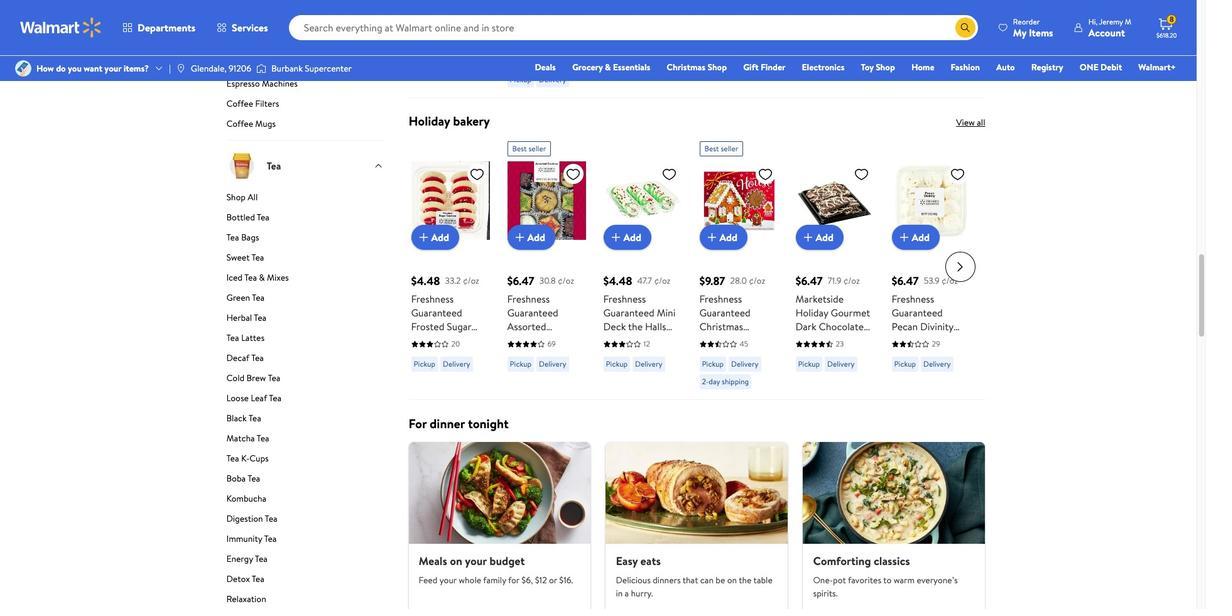 Task type: locate. For each thing, give the bounding box(es) containing it.
1 horizontal spatial (4
[[892, 0, 901, 11]]

decaf
[[227, 352, 249, 365]]

oz, inside $9.87 28.0 ¢/oz freshness guaranteed christmas gingerbread house kit, 35.3 oz, 1 count
[[700, 361, 712, 375]]

9.4
[[643, 348, 656, 361]]

add button up 71.9
[[796, 225, 844, 250]]

add button for freshness guaranteed pecan divinity candy, 12 oz
[[892, 225, 940, 250]]

kombucha link
[[227, 493, 384, 510]]

1 vertical spatial easy
[[616, 554, 638, 569]]

3+ for breakfast
[[606, 48, 615, 58]]

4 guaranteed from the left
[[700, 306, 751, 320]]

for inside do-it-yourself chanukah house cookie decorating kit by manischewitz, easy build tray included, nut free, fun hanukkah activity for the whole family!
[[735, 121, 748, 135]]

$6.47 inside $6.47 71.9 ¢/oz marketside holiday gourmet dark chocolate peppermint candy bark, 9 oz, 9 count
[[796, 274, 823, 289]]

5 freshness from the left
[[892, 292, 935, 306]]

1 horizontal spatial seller
[[721, 143, 739, 154]]

¢/oz inside $6.47 30.8 ¢/oz freshness guaranteed assorted christmas cookies, 21 oz, 45 count
[[558, 275, 574, 287]]

product group containing do-it-yourself chanukah house cookie decorating kit by manischewitz, easy build tray included, nut free, fun hanukkah activity for the whole family!
[[700, 0, 778, 149]]

guaranteed inside $9.87 28.0 ¢/oz freshness guaranteed christmas gingerbread house kit, 35.3 oz, 1 count
[[700, 306, 751, 320]]

1 guaranteed from the left
[[411, 306, 462, 320]]

digestion
[[227, 513, 263, 525]]

$6.47 inside $6.47 30.8 ¢/oz freshness guaranteed assorted christmas cookies, 21 oz, 45 count
[[507, 274, 535, 289]]

$4.48 inside $4.48 33.2 ¢/oz freshness guaranteed frosted sugar cookies, 13.5 oz, 10 count
[[411, 274, 440, 289]]

pack) inside (4 pack) tabatchnick classic wholesome chicken broth - 32 fl oz.
[[808, 0, 831, 11]]

1 horizontal spatial &
[[605, 61, 611, 74]]

0 horizontal spatial  image
[[15, 60, 31, 77]]

cookies, left 13.5
[[411, 334, 449, 348]]

be
[[716, 574, 725, 587]]

cookies, for $6.47
[[507, 348, 545, 361]]

coffee down coffee filters
[[227, 118, 253, 130]]

pecan
[[892, 320, 918, 334]]

71.9
[[828, 275, 842, 287]]

(4 pack) manischewitz matzo balls in broth, 24 oz
[[892, 0, 952, 52]]

2 best from the left
[[705, 143, 719, 154]]

(4 pack) tabatchnick classic wholesome chicken broth - 32 fl oz.
[[796, 0, 864, 80]]

freshness for assorted
[[507, 292, 550, 306]]

coffee down espresso
[[227, 98, 253, 110]]

2 add to cart image from the left
[[705, 230, 720, 245]]

count inside $9.87 28.0 ¢/oz freshness guaranteed christmas gingerbread house kit, 35.3 oz, 1 count
[[720, 361, 747, 375]]

leaf
[[251, 392, 267, 405]]

frosted left 13.5
[[411, 320, 445, 334]]

departments button
[[112, 13, 206, 43]]

1 horizontal spatial manischewitz
[[507, 8, 566, 22]]

guaranteed up gingerbread
[[700, 306, 751, 320]]

hi, jeremy m account
[[1089, 16, 1132, 39]]

(4 for (4 pack) manischewitz matzo balls in broth, 24 oz
[[892, 0, 901, 11]]

seller
[[529, 143, 546, 154], [721, 143, 739, 154]]

10 up electronics "link"
[[836, 43, 843, 54]]

frosted inside $4.48 33.2 ¢/oz freshness guaranteed frosted sugar cookies, 13.5 oz, 10 count
[[411, 320, 445, 334]]

add button for freshness guaranteed mini deck the halls frosted sugar cookies, 9.4 oz, 18 count
[[604, 225, 652, 250]]

0 vertical spatial coffee
[[227, 57, 253, 70]]

product group
[[411, 0, 490, 93], [507, 0, 586, 93], [604, 0, 682, 163], [700, 0, 778, 149], [796, 0, 874, 93], [892, 0, 970, 93], [411, 137, 490, 395], [507, 137, 586, 395], [604, 137, 682, 395], [700, 137, 778, 395], [796, 137, 874, 395], [892, 137, 970, 395]]

nut inside 'cinnamon croissants | cinnamon buns | breakfast pastry | approx 20 rugelach pastries cinnamon croissants | no coloring added | dairy & nut free | stern's bakery (club size - 19 oz)'
[[638, 121, 655, 135]]

relaxation link
[[227, 593, 384, 610]]

count inside $6.47 30.8 ¢/oz freshness guaranteed assorted christmas cookies, 21 oz, 45 count
[[507, 361, 535, 375]]

shop for toy shop
[[876, 61, 895, 74]]

oz inside the '$6.47 53.9 ¢/oz freshness guaranteed pecan divinity candy, 12 oz'
[[935, 334, 945, 348]]

tea right boba
[[248, 473, 260, 485]]

4 add button from the left
[[700, 225, 748, 250]]

freshness for pecan
[[892, 292, 935, 306]]

freshness
[[411, 292, 454, 306], [507, 292, 550, 306], [604, 292, 646, 306], [700, 292, 742, 306], [892, 292, 935, 306]]

3+ up grocery & essentials
[[606, 48, 615, 58]]

on right meals
[[450, 554, 462, 569]]

2 seller from the left
[[721, 143, 739, 154]]

0 vertical spatial oz.
[[411, 24, 423, 38]]

12 inside the '$6.47 53.9 ¢/oz freshness guaranteed pecan divinity candy, 12 oz'
[[924, 334, 933, 348]]

shop all link
[[227, 191, 384, 209]]

1 vertical spatial oz
[[935, 334, 945, 348]]

detox tea
[[227, 573, 264, 586]]

easy left build
[[700, 66, 719, 80]]

1 horizontal spatial holiday
[[796, 306, 829, 320]]

add for freshness guaranteed mini deck the halls frosted sugar cookies, 9.4 oz, 18 count
[[624, 231, 642, 244]]

add to cart image for the freshness guaranteed mini deck the halls frosted sugar cookies, 9.4 oz, 18 count image
[[609, 230, 624, 245]]

activity
[[700, 121, 733, 135]]

1 best seller from the left
[[512, 143, 546, 154]]

cinnamon down essentials
[[604, 80, 648, 93]]

free
[[657, 121, 677, 135]]

count right 1
[[720, 361, 747, 375]]

oz right 24
[[935, 38, 945, 52]]

best seller for $9.87
[[705, 143, 739, 154]]

comforting classics list item
[[796, 443, 993, 610]]

add button up the 53.9
[[892, 225, 940, 250]]

& right sugars
[[254, 17, 260, 30]]

0 horizontal spatial on
[[450, 554, 462, 569]]

4 add from the left
[[720, 231, 738, 244]]

1 vertical spatial for
[[508, 574, 520, 587]]

4 add to cart image from the left
[[897, 230, 912, 245]]

2 vertical spatial the
[[739, 574, 752, 587]]

add button inside product group
[[700, 225, 748, 250]]

house inside do-it-yourself chanukah house cookie decorating kit by manischewitz, easy build tray included, nut free, fun hanukkah activity for the whole family!
[[745, 11, 773, 24]]

0 horizontal spatial for
[[508, 574, 520, 587]]

shop inside christmas shop "link"
[[708, 61, 727, 74]]

add to favorites list, freshness guaranteed frosted sugar cookies, 13.5 oz, 10 count image
[[470, 167, 485, 182]]

$6.47 left the 53.9
[[892, 274, 919, 289]]

0 vertical spatial croissants
[[604, 11, 648, 24]]

1 vertical spatial nut
[[638, 121, 655, 135]]

$6.47 inside the '$6.47 53.9 ¢/oz freshness guaranteed pecan divinity candy, 12 oz'
[[892, 274, 919, 289]]

2 guaranteed from the left
[[507, 306, 559, 320]]

10 left 13.5
[[411, 348, 421, 361]]

¢/oz for christmas
[[749, 275, 765, 287]]

filters
[[255, 98, 279, 110]]

k-
[[241, 453, 250, 465]]

add button up 30.8 at the top of the page
[[507, 225, 556, 250]]

coffee mugs link
[[227, 118, 384, 140]]

0 horizontal spatial nut
[[638, 121, 655, 135]]

1 horizontal spatial 3+ day shipping
[[702, 48, 753, 58]]

$6.47 for assorted
[[507, 274, 535, 289]]

& right dairy
[[629, 121, 636, 135]]

1 horizontal spatial 20
[[638, 52, 649, 66]]

on right be at the right bottom of the page
[[727, 574, 737, 587]]

product group containing $9.87
[[700, 137, 778, 395]]

croissants down 'rugelach'
[[604, 93, 648, 107]]

shop left all
[[227, 191, 246, 204]]

2 cinnamon from the top
[[604, 24, 648, 38]]

& for grocery
[[605, 61, 611, 74]]

gourmet
[[831, 306, 871, 320]]

1 horizontal spatial best
[[705, 143, 719, 154]]

freshness down the 53.9
[[892, 292, 935, 306]]

best seller up freshness guaranteed assorted christmas cookies, 21 oz, 45 count image
[[512, 143, 546, 154]]

0 horizontal spatial cookies,
[[411, 334, 449, 348]]

freshness down 33.2
[[411, 292, 454, 306]]

view
[[956, 116, 975, 129]]

(4 up broth,
[[892, 0, 901, 11]]

¢/oz inside $4.48 33.2 ¢/oz freshness guaranteed frosted sugar cookies, 13.5 oz, 10 count
[[463, 275, 479, 287]]

1 horizontal spatial pack)
[[904, 0, 927, 11]]

grocery & essentials
[[572, 61, 651, 74]]

 image for burbank supercenter
[[256, 62, 266, 75]]

broth,
[[892, 38, 919, 52]]

1 horizontal spatial easy
[[700, 66, 719, 80]]

count right 18
[[615, 361, 642, 375]]

manischewitz inside manischewitz hometstyle medium egg noodles, 12oz
[[507, 8, 566, 22]]

1 vertical spatial on
[[727, 574, 737, 587]]

budget
[[490, 554, 525, 569]]

list containing meals on your budget
[[401, 443, 993, 610]]

2 add button from the left
[[507, 225, 556, 250]]

2 oz from the top
[[935, 334, 945, 348]]

1 $4.48 from the left
[[411, 274, 440, 289]]

nut inside do-it-yourself chanukah house cookie decorating kit by manischewitz, easy build tray included, nut free, fun hanukkah activity for the whole family!
[[742, 80, 758, 93]]

2
[[548, 54, 552, 65]]

added
[[644, 107, 672, 121]]

1 horizontal spatial $6.47
[[796, 274, 823, 289]]

1
[[714, 361, 717, 375]]

3 coffee from the top
[[227, 118, 253, 130]]

1 horizontal spatial -
[[860, 52, 864, 66]]

tea right bottled
[[257, 211, 269, 224]]

manischewitz left the 5
[[411, 0, 470, 11]]

& inside 'cinnamon croissants | cinnamon buns | breakfast pastry | approx 20 rugelach pastries cinnamon croissants | no coloring added | dairy & nut free | stern's bakery (club size - 19 oz)'
[[629, 121, 636, 135]]

2 vertical spatial your
[[440, 574, 457, 587]]

add to cart image
[[512, 230, 528, 245], [609, 230, 624, 245]]

easy
[[700, 66, 719, 80], [616, 554, 638, 569]]

3 freshness from the left
[[604, 292, 646, 306]]

freshness inside the '$6.47 53.9 ¢/oz freshness guaranteed pecan divinity candy, 12 oz'
[[892, 292, 935, 306]]

3 add to cart image from the left
[[801, 230, 816, 245]]

- inside (4 pack) tabatchnick classic wholesome chicken broth - 32 fl oz.
[[860, 52, 864, 66]]

cookies, left the 21
[[507, 348, 545, 361]]

1 horizontal spatial 3+
[[702, 48, 711, 58]]

1 horizontal spatial your
[[440, 574, 457, 587]]

home
[[912, 61, 935, 74]]

$4.48 inside $4.48 47.7 ¢/oz freshness guaranteed mini deck the halls frosted sugar cookies, 9.4 oz, 18 count
[[604, 274, 632, 289]]

¢/oz for mini
[[654, 275, 671, 287]]

2 horizontal spatial $6.47
[[892, 274, 919, 289]]

walmart image
[[20, 18, 102, 38]]

shop up included,
[[708, 61, 727, 74]]

do-it-yourself chanukah house cookie decorating kit by manischewitz, easy build tray included, nut free, fun hanukkah activity for the whole family!
[[700, 0, 776, 149]]

(4 inside (4 pack) manischewitz matzo balls in broth, 24 oz
[[892, 0, 901, 11]]

1 horizontal spatial cookies,
[[507, 348, 545, 361]]

assorted
[[507, 320, 546, 334]]

3+ day shipping for 20
[[606, 48, 656, 58]]

guaranteed down 47.7
[[604, 306, 655, 320]]

bottled tea link
[[227, 211, 384, 229]]

freshness down $9.87
[[700, 292, 742, 306]]

view all
[[956, 116, 986, 129]]

buns
[[650, 24, 671, 38]]

departments
[[138, 21, 195, 35]]

91206
[[229, 62, 251, 75]]

add button up $9.87
[[700, 225, 748, 250]]

¢/oz right 47.7
[[654, 275, 671, 287]]

 image left how
[[15, 60, 31, 77]]

3 guaranteed from the left
[[604, 306, 655, 320]]

0 vertical spatial &
[[254, 17, 260, 30]]

2 horizontal spatial manischewitz
[[892, 11, 950, 24]]

coffee for coffee mugs
[[227, 118, 253, 130]]

¢/oz inside $9.87 28.0 ¢/oz freshness guaranteed christmas gingerbread house kit, 35.3 oz, 1 count
[[749, 275, 765, 287]]

guaranteed up candy,
[[892, 306, 943, 320]]

- inside 'cinnamon croissants | cinnamon buns | breakfast pastry | approx 20 rugelach pastries cinnamon croissants | no coloring added | dairy & nut free | stern's bakery (club size - 19 oz)'
[[649, 149, 653, 163]]

1 vertical spatial oz.
[[819, 66, 831, 80]]

family!
[[730, 135, 761, 149]]

$6.47 left 30.8 at the top of the page
[[507, 274, 535, 289]]

deals
[[535, 61, 556, 74]]

services button
[[206, 13, 279, 43]]

0 horizontal spatial seller
[[529, 143, 546, 154]]

marketside
[[796, 292, 844, 306]]

yourself
[[726, 0, 761, 11]]

0 vertical spatial for
[[735, 121, 748, 135]]

3+ day shipping for easy
[[702, 48, 753, 58]]

freshness down 30.8 at the top of the page
[[507, 292, 550, 306]]

3 add from the left
[[624, 231, 642, 244]]

freshness guaranteed christmas gingerbread house kit, 35.3 oz, 1 count image
[[700, 162, 778, 240]]

0 horizontal spatial -
[[649, 149, 653, 163]]

2 (4 from the left
[[892, 0, 901, 11]]

45 inside $6.47 30.8 ¢/oz freshness guaranteed assorted christmas cookies, 21 oz, 45 count
[[573, 348, 584, 361]]

best seller inside product group
[[705, 143, 739, 154]]

9
[[850, 348, 856, 361], [796, 361, 801, 375]]

manischewitz inside manischewitz matzo ball mix, 5 oz.
[[411, 0, 470, 11]]

frosted up 18
[[604, 334, 637, 348]]

$12
[[535, 574, 547, 587]]

tea left bags
[[227, 231, 239, 244]]

services
[[232, 21, 268, 35]]

house up kit
[[745, 11, 773, 24]]

pack) inside (4 pack) manischewitz matzo balls in broth, 24 oz
[[904, 0, 927, 11]]

add to favorites list, freshness guaranteed christmas gingerbread house kit, 35.3 oz, 1 count image
[[758, 167, 773, 182]]

9 down peppermint
[[796, 361, 801, 375]]

3 $6.47 from the left
[[892, 274, 919, 289]]

guaranteed inside $4.48 33.2 ¢/oz freshness guaranteed frosted sugar cookies, 13.5 oz, 10 count
[[411, 306, 462, 320]]

add up the 53.9
[[912, 231, 930, 244]]

energy
[[227, 553, 253, 566]]

list
[[401, 443, 993, 610]]

christmas shop
[[667, 61, 727, 74]]

$4.48 for freshness guaranteed frosted sugar cookies, 13.5 oz, 10 count
[[411, 274, 440, 289]]

best for $6.47
[[512, 143, 527, 154]]

0 horizontal spatial $4.48
[[411, 274, 440, 289]]

2 horizontal spatial 2-day shipping
[[894, 63, 941, 74]]

everyone's
[[917, 574, 958, 587]]

gift
[[743, 61, 759, 74]]

toy shop link
[[855, 60, 901, 74]]

house inside $9.87 28.0 ¢/oz freshness guaranteed christmas gingerbread house kit, 35.3 oz, 1 count
[[700, 348, 727, 361]]

0 horizontal spatial frosted
[[411, 320, 445, 334]]

sugar down 33.2
[[447, 320, 471, 334]]

burbank supercenter
[[271, 62, 352, 75]]

guaranteed inside $6.47 30.8 ¢/oz freshness guaranteed assorted christmas cookies, 21 oz, 45 count
[[507, 306, 559, 320]]

6 ¢/oz from the left
[[942, 275, 958, 287]]

2 coffee from the top
[[227, 98, 253, 110]]

1 3+ day shipping from the left
[[606, 48, 656, 58]]

christmas inside $9.87 28.0 ¢/oz freshness guaranteed christmas gingerbread house kit, 35.3 oz, 1 count
[[700, 320, 743, 334]]

0 vertical spatial house
[[745, 11, 773, 24]]

manischewitz up 24
[[892, 11, 950, 24]]

2- down gingerbread
[[702, 377, 709, 387]]

0 horizontal spatial house
[[700, 348, 727, 361]]

add to cart image
[[416, 230, 431, 245], [705, 230, 720, 245], [801, 230, 816, 245], [897, 230, 912, 245]]

 image
[[176, 63, 186, 74]]

guaranteed inside $4.48 47.7 ¢/oz freshness guaranteed mini deck the halls frosted sugar cookies, 9.4 oz, 18 count
[[604, 306, 655, 320]]

holiday up peppermint
[[796, 306, 829, 320]]

$4.48 33.2 ¢/oz freshness guaranteed frosted sugar cookies, 13.5 oz, 10 count
[[411, 274, 481, 361]]

2 horizontal spatial &
[[629, 121, 636, 135]]

one debit
[[1080, 61, 1122, 74]]

holiday bakery
[[409, 113, 490, 130]]

(4 inside (4 pack) tabatchnick classic wholesome chicken broth - 32 fl oz.
[[796, 0, 805, 11]]

2- left fl
[[798, 63, 805, 74]]

¢/oz inside $4.48 47.7 ¢/oz freshness guaranteed mini deck the halls frosted sugar cookies, 9.4 oz, 18 count
[[654, 275, 671, 287]]

0 horizontal spatial &
[[254, 17, 260, 30]]

1 ¢/oz from the left
[[463, 275, 479, 287]]

meals on your budget list item
[[401, 443, 598, 610]]

cinnamon up approx
[[604, 24, 648, 38]]

2 horizontal spatial shop
[[876, 61, 895, 74]]

delivery right 1
[[731, 359, 759, 370]]

2 3+ from the left
[[702, 48, 711, 58]]

count left 13.5
[[423, 348, 450, 361]]

oz, right the 21
[[558, 348, 570, 361]]

& for sugars
[[254, 17, 260, 30]]

3+
[[606, 48, 615, 58], [702, 48, 711, 58]]

0 vertical spatial 20
[[638, 52, 649, 66]]

0 horizontal spatial best
[[512, 143, 527, 154]]

2- for (4 pack) tabatchnick classic wholesome chicken broth - 32 fl oz.
[[798, 63, 805, 74]]

| right "added"
[[675, 107, 677, 121]]

guaranteed for christmas
[[700, 306, 751, 320]]

| right "free"
[[679, 121, 681, 135]]

4 ¢/oz from the left
[[749, 275, 765, 287]]

1 pack) from the left
[[808, 0, 831, 11]]

mugs
[[255, 118, 276, 130]]

delivery down deals link
[[539, 74, 566, 85]]

0 horizontal spatial easy
[[616, 554, 638, 569]]

add up 71.9
[[816, 231, 834, 244]]

0 vertical spatial holiday
[[409, 113, 450, 130]]

0 vertical spatial cinnamon
[[604, 0, 648, 11]]

seller up freshness guaranteed assorted christmas cookies, 21 oz, 45 count image
[[529, 143, 546, 154]]

2 add from the left
[[528, 231, 545, 244]]

guaranteed down 30.8 at the top of the page
[[507, 306, 559, 320]]

1 horizontal spatial add to cart image
[[609, 230, 624, 245]]

easy inside the easy eats delicious dinners that can be on the table in a hurry.
[[616, 554, 638, 569]]

add to cart image inside product group
[[705, 230, 720, 245]]

seller inside product group
[[721, 143, 739, 154]]

0 horizontal spatial (4
[[796, 0, 805, 11]]

2 best seller from the left
[[705, 143, 739, 154]]

pack) up balls on the top of the page
[[904, 0, 927, 11]]

the left table
[[739, 574, 752, 587]]

1 vertical spatial holiday
[[796, 306, 829, 320]]

1 horizontal spatial frosted
[[604, 334, 637, 348]]

0 horizontal spatial 9
[[796, 361, 801, 375]]

0 horizontal spatial 45
[[573, 348, 584, 361]]

3 add button from the left
[[604, 225, 652, 250]]

family
[[483, 574, 506, 587]]

 image
[[15, 60, 31, 77], [256, 62, 266, 75]]

0 horizontal spatial manischewitz
[[411, 0, 470, 11]]

0 vertical spatial the
[[751, 121, 765, 135]]

2 horizontal spatial your
[[465, 554, 487, 569]]

coffee filters
[[227, 98, 279, 110]]

6 add from the left
[[912, 231, 930, 244]]

seller down activity
[[721, 143, 739, 154]]

guaranteed inside the '$6.47 53.9 ¢/oz freshness guaranteed pecan divinity candy, 12 oz'
[[892, 306, 943, 320]]

essentials
[[613, 61, 651, 74]]

herbal tea link
[[227, 312, 384, 329]]

2 horizontal spatial cookies,
[[604, 348, 641, 361]]

0 vertical spatial nut
[[742, 80, 758, 93]]

$4.48 for freshness guaranteed mini deck the halls frosted sugar cookies, 9.4 oz, 18 count
[[604, 274, 632, 289]]

matcha
[[227, 432, 255, 445]]

pickup left the 21
[[510, 359, 532, 370]]

the
[[751, 121, 765, 135], [628, 320, 643, 334], [739, 574, 752, 587]]

1 $6.47 from the left
[[507, 274, 535, 289]]

1 horizontal spatial  image
[[256, 62, 266, 75]]

1 horizontal spatial nut
[[742, 80, 758, 93]]

20
[[638, 52, 649, 66], [451, 339, 460, 350]]

add up 33.2
[[431, 231, 449, 244]]

2 $6.47 from the left
[[796, 274, 823, 289]]

0 horizontal spatial $6.47
[[507, 274, 535, 289]]

product group containing manischewitz matzo ball mix, 5 oz.
[[411, 0, 490, 93]]

¢/oz for assorted
[[558, 275, 574, 287]]

1 horizontal spatial 2-day shipping
[[798, 63, 845, 74]]

tea right energy
[[255, 553, 268, 566]]

matzo left 24
[[892, 24, 919, 38]]

add button up 33.2
[[411, 225, 459, 250]]

1 vertical spatial cinnamon
[[604, 24, 648, 38]]

$6.47 for gourmet
[[796, 274, 823, 289]]

1 freshness from the left
[[411, 292, 454, 306]]

1 add to cart image from the left
[[416, 230, 431, 245]]

3 ¢/oz from the left
[[654, 275, 671, 287]]

¢/oz right 33.2
[[463, 275, 479, 287]]

1 horizontal spatial best seller
[[705, 143, 739, 154]]

house
[[745, 11, 773, 24], [700, 348, 727, 361]]

matzo inside (4 pack) manischewitz matzo balls in broth, 24 oz
[[892, 24, 919, 38]]

manischewitz up the 'medium'
[[507, 8, 566, 22]]

by
[[766, 38, 776, 52]]

cookies, inside $6.47 30.8 ¢/oz freshness guaranteed assorted christmas cookies, 21 oz, 45 count
[[507, 348, 545, 361]]

cold brew tea link
[[227, 372, 384, 390]]

easy inside do-it-yourself chanukah house cookie decorating kit by manischewitz, easy build tray included, nut free, fun hanukkah activity for the whole family!
[[700, 66, 719, 80]]

included,
[[700, 80, 739, 93]]

kombucha
[[227, 493, 266, 505]]

tea right green
[[252, 292, 265, 304]]

green tea
[[227, 292, 265, 304]]

0 horizontal spatial best seller
[[512, 143, 546, 154]]

cookies, inside $4.48 33.2 ¢/oz freshness guaranteed frosted sugar cookies, 13.5 oz, 10 count
[[411, 334, 449, 348]]

1 horizontal spatial house
[[745, 11, 773, 24]]

5 ¢/oz from the left
[[844, 275, 860, 287]]

3+ day shipping up essentials
[[606, 48, 656, 58]]

1 coffee from the top
[[227, 57, 253, 70]]

0 vertical spatial oz
[[935, 38, 945, 52]]

delivery
[[539, 74, 566, 85], [443, 359, 470, 370], [539, 359, 566, 370], [635, 359, 663, 370], [731, 359, 759, 370], [828, 359, 855, 370], [924, 359, 951, 370]]

add to cart image for freshness guaranteed frosted sugar cookies, 13.5 oz, 10 count
[[416, 230, 431, 245]]

- right the "broth"
[[860, 52, 864, 66]]

10 inside $4.48 33.2 ¢/oz freshness guaranteed frosted sugar cookies, 13.5 oz, 10 count
[[411, 348, 421, 361]]

freshness inside $9.87 28.0 ¢/oz freshness guaranteed christmas gingerbread house kit, 35.3 oz, 1 count
[[700, 292, 742, 306]]

frosted inside $4.48 47.7 ¢/oz freshness guaranteed mini deck the halls frosted sugar cookies, 9.4 oz, 18 count
[[604, 334, 637, 348]]

0 horizontal spatial shop
[[227, 191, 246, 204]]

1 (4 from the left
[[796, 0, 805, 11]]

add to favorites list, marketside holiday gourmet dark chocolate peppermint candy bark, 9 oz, 9 count image
[[854, 167, 869, 182]]

2 vertical spatial coffee
[[227, 118, 253, 130]]

2 $4.48 from the left
[[604, 274, 632, 289]]

¢/oz inside $6.47 71.9 ¢/oz marketside holiday gourmet dark chocolate peppermint candy bark, 9 oz, 9 count
[[844, 275, 860, 287]]

69
[[548, 339, 556, 350]]

espresso machines
[[227, 77, 298, 90]]

1 3+ from the left
[[606, 48, 615, 58]]

electronics link
[[796, 60, 850, 74]]

1 oz from the top
[[935, 38, 945, 52]]

0 horizontal spatial sugar
[[447, 320, 471, 334]]

1 horizontal spatial sugar
[[639, 334, 664, 348]]

1 horizontal spatial 9
[[850, 348, 856, 361]]

0 horizontal spatial holiday
[[409, 113, 450, 130]]

for
[[735, 121, 748, 135], [508, 574, 520, 587]]

cookies,
[[411, 334, 449, 348], [507, 348, 545, 361], [604, 348, 641, 361]]

0 horizontal spatial pack)
[[808, 0, 831, 11]]

matzo left ball
[[411, 11, 438, 24]]

tea right brew
[[268, 372, 281, 385]]

2 ¢/oz from the left
[[558, 275, 574, 287]]

black tea link
[[227, 412, 384, 430]]

1 vertical spatial -
[[649, 149, 653, 163]]

1 horizontal spatial matzo
[[892, 24, 919, 38]]

sugar inside $4.48 47.7 ¢/oz freshness guaranteed mini deck the halls frosted sugar cookies, 9.4 oz, 18 count
[[639, 334, 664, 348]]

$4.48 left 33.2
[[411, 274, 440, 289]]

1 add from the left
[[431, 231, 449, 244]]

tea right immunity
[[264, 533, 277, 546]]

2 freshness from the left
[[507, 292, 550, 306]]

holiday left 'bakery'
[[409, 113, 450, 130]]

freshness inside $6.47 30.8 ¢/oz freshness guaranteed assorted christmas cookies, 21 oz, 45 count
[[507, 292, 550, 306]]

¢/oz inside the '$6.47 53.9 ¢/oz freshness guaranteed pecan divinity candy, 12 oz'
[[942, 275, 958, 287]]

$4.48
[[411, 274, 440, 289], [604, 274, 632, 289]]

nut left "free"
[[638, 121, 655, 135]]

1 vertical spatial coffee
[[227, 98, 253, 110]]

that
[[683, 574, 698, 587]]

1 seller from the left
[[529, 143, 546, 154]]

add to favorites list, freshness guaranteed pecan divinity candy, 12 oz image
[[950, 167, 965, 182]]

2 vertical spatial cinnamon
[[604, 80, 648, 93]]

1 horizontal spatial 12
[[924, 334, 933, 348]]

6 add button from the left
[[892, 225, 940, 250]]

5 add from the left
[[816, 231, 834, 244]]

| up pastry
[[651, 11, 653, 24]]

5 add button from the left
[[796, 225, 844, 250]]

0 horizontal spatial add to cart image
[[512, 230, 528, 245]]

5 guaranteed from the left
[[892, 306, 943, 320]]

freshness inside $4.48 47.7 ¢/oz freshness guaranteed mini deck the halls frosted sugar cookies, 9.4 oz, 18 count
[[604, 292, 646, 306]]

shop for christmas shop
[[708, 61, 727, 74]]

shop inside toy shop link
[[876, 61, 895, 74]]

1 horizontal spatial $4.48
[[604, 274, 632, 289]]

 image up espresso machines
[[256, 62, 266, 75]]

approx
[[604, 52, 635, 66]]

tea up cups at left bottom
[[257, 432, 269, 445]]

2 add to cart image from the left
[[609, 230, 624, 245]]

1 horizontal spatial oz.
[[819, 66, 831, 80]]

2 pack) from the left
[[904, 0, 927, 11]]

0 horizontal spatial 10
[[411, 348, 421, 361]]

2 3+ day shipping from the left
[[702, 48, 753, 58]]

tea down mugs
[[267, 159, 281, 173]]

1 horizontal spatial shop
[[708, 61, 727, 74]]

0 vertical spatial -
[[860, 52, 864, 66]]

4 freshness from the left
[[700, 292, 742, 306]]

for left $6,
[[508, 574, 520, 587]]

1 horizontal spatial on
[[727, 574, 737, 587]]

add button
[[411, 225, 459, 250], [507, 225, 556, 250], [604, 225, 652, 250], [700, 225, 748, 250], [796, 225, 844, 250], [892, 225, 940, 250]]

easy eats list item
[[598, 443, 796, 610]]

| right 'buns'
[[674, 24, 676, 38]]

1 add to cart image from the left
[[512, 230, 528, 245]]

1 best from the left
[[512, 143, 527, 154]]

best inside product group
[[705, 143, 719, 154]]

& right grocery
[[605, 61, 611, 74]]

1 horizontal spatial 10
[[836, 43, 843, 54]]

coffee for coffee makers
[[227, 57, 253, 70]]

the right the hanukkah
[[751, 121, 765, 135]]

Search search field
[[289, 15, 978, 40]]

manischewitz for ball
[[411, 0, 470, 11]]

1 vertical spatial 20
[[451, 339, 460, 350]]

count
[[423, 348, 450, 361], [507, 361, 535, 375], [615, 361, 642, 375], [720, 361, 747, 375], [804, 361, 831, 375]]

1 add button from the left
[[411, 225, 459, 250]]

1 vertical spatial your
[[465, 554, 487, 569]]

1 horizontal spatial 2-
[[798, 63, 805, 74]]

1 vertical spatial 10
[[411, 348, 421, 361]]

add for freshness guaranteed frosted sugar cookies, 13.5 oz, 10 count
[[431, 231, 449, 244]]

freshness inside $4.48 33.2 ¢/oz freshness guaranteed frosted sugar cookies, 13.5 oz, 10 count
[[411, 292, 454, 306]]

christmas down 30.8 at the top of the page
[[507, 334, 551, 348]]

12oz
[[548, 49, 567, 63]]

$4.48 left 47.7
[[604, 274, 632, 289]]



Task type: describe. For each thing, give the bounding box(es) containing it.
tea inside "link"
[[254, 312, 267, 324]]

freshness guaranteed frosted sugar cookies, 13.5 oz, 10 count image
[[411, 162, 490, 240]]

tea right leaf
[[269, 392, 282, 405]]

tea right digestion
[[265, 513, 277, 525]]

on inside meals on your budget feed your whole family for $6, $12 or $16.
[[450, 554, 462, 569]]

matcha tea
[[227, 432, 269, 445]]

manischewitz for medium
[[507, 8, 566, 22]]

cups
[[250, 453, 269, 465]]

0 horizontal spatial 12
[[644, 339, 650, 350]]

pickup up for
[[414, 359, 435, 370]]

reorder my items
[[1013, 16, 1054, 39]]

flavored
[[227, 37, 259, 50]]

peppermint
[[796, 334, 847, 348]]

tea right detox
[[252, 573, 264, 586]]

shipping down 17
[[914, 63, 941, 74]]

delivery down halls on the right bottom of the page
[[635, 359, 663, 370]]

mix,
[[459, 11, 477, 24]]

toy
[[861, 61, 874, 74]]

0 horizontal spatial 2-day shipping
[[702, 377, 749, 387]]

0 vertical spatial your
[[105, 62, 121, 75]]

for inside meals on your budget feed your whole family for $6, $12 or $16.
[[508, 574, 520, 587]]

debit
[[1101, 61, 1122, 74]]

pickup down noodles,
[[510, 74, 532, 85]]

product group containing manischewitz hometstyle medium egg noodles, 12oz
[[507, 0, 586, 93]]

oz, inside $4.48 33.2 ¢/oz freshness guaranteed frosted sugar cookies, 13.5 oz, 10 count
[[469, 334, 481, 348]]

0 vertical spatial 10
[[836, 43, 843, 54]]

search icon image
[[961, 23, 971, 33]]

(4 for (4 pack) tabatchnick classic wholesome chicken broth - 32 fl oz.
[[796, 0, 805, 11]]

kit,
[[730, 348, 744, 361]]

freshness guaranteed pecan divinity candy, 12 oz image
[[892, 162, 970, 240]]

tea lattes link
[[227, 332, 384, 350]]

product group containing (4 pack) manischewitz matzo balls in broth, 24 oz
[[892, 0, 970, 93]]

green tea link
[[227, 292, 384, 309]]

manischewitz inside (4 pack) manischewitz matzo balls in broth, 24 oz
[[892, 11, 950, 24]]

1 cinnamon from the top
[[604, 0, 648, 11]]

sugars & sweetners
[[227, 17, 301, 30]]

delivery down 69
[[539, 359, 566, 370]]

tea right black
[[249, 412, 261, 425]]

lattes
[[241, 332, 265, 345]]

8
[[1170, 14, 1174, 25]]

cookies, inside $4.48 47.7 ¢/oz freshness guaranteed mini deck the halls frosted sugar cookies, 9.4 oz, 18 count
[[604, 348, 641, 361]]

cookie
[[700, 24, 730, 38]]

decaf tea
[[227, 352, 264, 365]]

18
[[604, 361, 612, 375]]

tea left lattes
[[227, 332, 239, 345]]

no
[[655, 93, 668, 107]]

add to cart image for freshness guaranteed assorted christmas cookies, 21 oz, 45 count image
[[512, 230, 528, 245]]

how
[[36, 62, 54, 75]]

delicious
[[616, 574, 651, 587]]

seller for $9.87
[[721, 143, 739, 154]]

for
[[409, 416, 427, 432]]

hometstyle
[[507, 22, 558, 35]]

the inside the easy eats delicious dinners that can be on the table in a hurry.
[[739, 574, 752, 587]]

¢/oz for pecan
[[942, 275, 958, 287]]

 image for how do you want your items?
[[15, 60, 31, 77]]

pickup down peppermint
[[798, 359, 820, 370]]

shipping up gift
[[726, 48, 753, 58]]

energy tea
[[227, 553, 268, 566]]

count inside $4.48 33.2 ¢/oz freshness guaranteed frosted sugar cookies, 13.5 oz, 10 count
[[423, 348, 450, 361]]

holiday inside $6.47 71.9 ¢/oz marketside holiday gourmet dark chocolate peppermint candy bark, 9 oz, 9 count
[[796, 306, 829, 320]]

freshness guaranteed assorted christmas cookies, 21 oz, 45 count image
[[507, 162, 586, 240]]

add for freshness guaranteed pecan divinity candy, 12 oz
[[912, 231, 930, 244]]

cookies, for $4.48
[[411, 334, 449, 348]]

tea right decaf
[[251, 352, 264, 365]]

the inside do-it-yourself chanukah house cookie decorating kit by manischewitz, easy build tray included, nut free, fun hanukkah activity for the whole family!
[[751, 121, 765, 135]]

2-day shipping for broth
[[798, 63, 845, 74]]

0 horizontal spatial 2-
[[702, 377, 709, 387]]

delivery down 13.5
[[443, 359, 470, 370]]

3 cinnamon from the top
[[604, 80, 648, 93]]

delivery down 29
[[924, 359, 951, 370]]

add to cart image for freshness guaranteed pecan divinity candy, 12 oz
[[897, 230, 912, 245]]

add to favorites list, freshness guaranteed mini deck the halls frosted sugar cookies, 9.4 oz, 18 count image
[[662, 167, 677, 182]]

fl
[[809, 66, 817, 80]]

freshness for mini
[[604, 292, 646, 306]]

in
[[616, 587, 623, 600]]

the inside $4.48 47.7 ¢/oz freshness guaranteed mini deck the halls frosted sugar cookies, 9.4 oz, 18 count
[[628, 320, 643, 334]]

shipping up essentials
[[629, 48, 656, 58]]

$6.47 30.8 ¢/oz freshness guaranteed assorted christmas cookies, 21 oz, 45 count
[[507, 274, 584, 375]]

do
[[56, 62, 66, 75]]

manischewitz hometstyle medium egg noodles, 12oz
[[507, 8, 567, 63]]

oz. inside (4 pack) tabatchnick classic wholesome chicken broth - 32 fl oz.
[[819, 66, 831, 80]]

grocery
[[572, 61, 603, 74]]

pickup left kit,
[[702, 359, 724, 370]]

¢/oz for frosted
[[463, 275, 479, 287]]

45 inside product group
[[740, 339, 749, 350]]

feed
[[419, 574, 438, 587]]

marketside holiday gourmet dark chocolate peppermint candy bark, 9 oz, 9 count image
[[796, 162, 874, 240]]

count inside $4.48 47.7 ¢/oz freshness guaranteed mini deck the halls frosted sugar cookies, 9.4 oz, 18 count
[[615, 361, 642, 375]]

seller for $6.47
[[529, 143, 546, 154]]

| left no
[[651, 93, 653, 107]]

shipping down kit,
[[722, 377, 749, 387]]

guaranteed for pecan
[[892, 306, 943, 320]]

oz, inside $4.48 47.7 ¢/oz freshness guaranteed mini deck the halls frosted sugar cookies, 9.4 oz, 18 count
[[659, 348, 671, 361]]

product group containing (4 pack) tabatchnick classic wholesome chicken broth - 32 fl oz.
[[796, 0, 874, 93]]

free,
[[700, 93, 722, 107]]

chanukah
[[700, 11, 743, 24]]

whole
[[700, 135, 727, 149]]

candy
[[796, 348, 823, 361]]

best for $9.87
[[705, 143, 719, 154]]

shipping right fl
[[818, 63, 845, 74]]

tea right sweet
[[252, 252, 264, 264]]

items?
[[124, 62, 149, 75]]

fashion
[[951, 61, 980, 74]]

my
[[1013, 25, 1027, 39]]

tea bags
[[227, 231, 259, 244]]

gift finder link
[[738, 60, 791, 74]]

delivery down 23
[[828, 359, 855, 370]]

all
[[248, 191, 258, 204]]

1 croissants from the top
[[604, 11, 648, 24]]

rugelach
[[604, 66, 644, 80]]

medium
[[507, 35, 543, 49]]

broth
[[833, 52, 858, 66]]

table
[[754, 574, 773, 587]]

tea bags link
[[227, 231, 384, 249]]

add button for freshness guaranteed frosted sugar cookies, 13.5 oz, 10 count
[[411, 225, 459, 250]]

detox
[[227, 573, 250, 586]]

digestion tea link
[[227, 513, 384, 531]]

you
[[68, 62, 82, 75]]

freshness for christmas
[[700, 292, 742, 306]]

one-
[[813, 574, 833, 587]]

spirits.
[[813, 587, 838, 600]]

53.9
[[924, 275, 940, 287]]

$4.48 47.7 ¢/oz freshness guaranteed mini deck the halls frosted sugar cookies, 9.4 oz, 18 count
[[604, 274, 676, 375]]

tea &
[[244, 272, 265, 284]]

| right pastry
[[677, 38, 679, 52]]

oz, inside $6.47 30.8 ¢/oz freshness guaranteed assorted christmas cookies, 21 oz, 45 count
[[558, 348, 570, 361]]

how do you want your items?
[[36, 62, 149, 75]]

add inside product group
[[720, 231, 738, 244]]

immunity tea link
[[227, 533, 384, 551]]

sugar inside $4.48 33.2 ¢/oz freshness guaranteed frosted sugar cookies, 13.5 oz, 10 count
[[447, 320, 471, 334]]

dinners
[[653, 574, 681, 587]]

pot
[[833, 574, 846, 587]]

pickup left 9.4
[[606, 359, 628, 370]]

matzo inside manischewitz matzo ball mix, 5 oz.
[[411, 11, 438, 24]]

shop inside shop all link
[[227, 191, 246, 204]]

32
[[796, 66, 807, 80]]

hi,
[[1089, 16, 1098, 27]]

loose
[[227, 392, 249, 405]]

Walmart Site-Wide search field
[[289, 15, 978, 40]]

meals
[[419, 554, 447, 569]]

add to cart image for marketside holiday gourmet dark chocolate peppermint candy bark, 9 oz, 9 count
[[801, 230, 816, 245]]

guaranteed for mini
[[604, 306, 655, 320]]

oz, inside $6.47 71.9 ¢/oz marketside holiday gourmet dark chocolate peppermint candy bark, 9 oz, 9 count
[[858, 348, 870, 361]]

digestion tea
[[227, 513, 277, 525]]

balls
[[921, 24, 941, 38]]

28.0
[[730, 275, 747, 287]]

oz. inside manischewitz matzo ball mix, 5 oz.
[[411, 24, 423, 38]]

¢/oz for gourmet
[[844, 275, 860, 287]]

sugars
[[227, 17, 252, 30]]

a
[[625, 587, 629, 600]]

freshness guaranteed mini deck the halls frosted sugar cookies, 9.4 oz, 18 count image
[[604, 162, 682, 240]]

$6.47 for pecan
[[892, 274, 919, 289]]

in
[[944, 24, 952, 38]]

build
[[721, 66, 743, 80]]

pack) for classic
[[808, 0, 831, 11]]

20 inside 'cinnamon croissants | cinnamon buns | breakfast pastry | approx 20 rugelach pastries cinnamon croissants | no coloring added | dairy & nut free | stern's bakery (club size - 19 oz)'
[[638, 52, 649, 66]]

on inside the easy eats delicious dinners that can be on the table in a hurry.
[[727, 574, 737, 587]]

hanukkah
[[700, 107, 742, 121]]

add for marketside holiday gourmet dark chocolate peppermint candy bark, 9 oz, 9 count
[[816, 231, 834, 244]]

guaranteed for frosted
[[411, 306, 462, 320]]

freshness for frosted
[[411, 292, 454, 306]]

sweet
[[227, 252, 250, 264]]

coffee for coffee filters
[[227, 98, 253, 110]]

mini
[[657, 306, 676, 320]]

bags
[[241, 231, 259, 244]]

oz inside (4 pack) manischewitz matzo balls in broth, 24 oz
[[935, 38, 945, 52]]

tea k-cups link
[[227, 453, 384, 470]]

19
[[655, 149, 664, 163]]

product group containing cinnamon croissants | cinnamon buns | breakfast pastry | approx 20 rugelach pastries cinnamon croissants | no coloring added | dairy & nut free | stern's bakery (club size - 19 oz)
[[604, 0, 682, 163]]

walmart+ link
[[1133, 60, 1182, 74]]

chocolate
[[819, 320, 864, 334]]

add to favorites list, freshness guaranteed assorted christmas cookies, 21 oz, 45 count image
[[566, 167, 581, 182]]

toy shop
[[861, 61, 895, 74]]

3+ for decorating
[[702, 48, 711, 58]]

2 croissants from the top
[[604, 93, 648, 107]]

$16.
[[559, 574, 573, 587]]

tray
[[745, 66, 763, 80]]

best seller for $6.47
[[512, 143, 546, 154]]

pack) for matzo
[[904, 0, 927, 11]]

| right items?
[[169, 62, 171, 75]]

2- for (4 pack) manischewitz matzo balls in broth, 24 oz
[[894, 63, 901, 74]]

pastries
[[646, 66, 680, 80]]

2-day shipping for broth,
[[894, 63, 941, 74]]

pickup down candy,
[[894, 359, 916, 370]]

0 horizontal spatial 20
[[451, 339, 460, 350]]

christmas inside $6.47 30.8 ¢/oz freshness guaranteed assorted christmas cookies, 21 oz, 45 count
[[507, 334, 551, 348]]

add button for marketside holiday gourmet dark chocolate peppermint candy bark, 9 oz, 9 count
[[796, 225, 844, 250]]

8 $618.20
[[1157, 14, 1177, 40]]

loose leaf tea link
[[227, 392, 384, 410]]

$6.47 53.9 ¢/oz freshness guaranteed pecan divinity candy, 12 oz
[[892, 274, 958, 348]]

tea inside dropdown button
[[267, 159, 281, 173]]

black
[[227, 412, 247, 425]]

tea left k- at the bottom
[[227, 453, 239, 465]]

count inside $6.47 71.9 ¢/oz marketside holiday gourmet dark chocolate peppermint candy bark, 9 oz, 9 count
[[804, 361, 831, 375]]

christmas inside "link"
[[667, 61, 706, 74]]

coloring
[[604, 107, 641, 121]]

guaranteed for assorted
[[507, 306, 559, 320]]

24
[[921, 38, 933, 52]]

to
[[884, 574, 892, 587]]

tea lattes
[[227, 332, 267, 345]]

next slide for product carousel list image
[[945, 252, 976, 282]]

divinity
[[921, 320, 954, 334]]



Task type: vqa. For each thing, say whether or not it's contained in the screenshot.
the bottommost Heated
no



